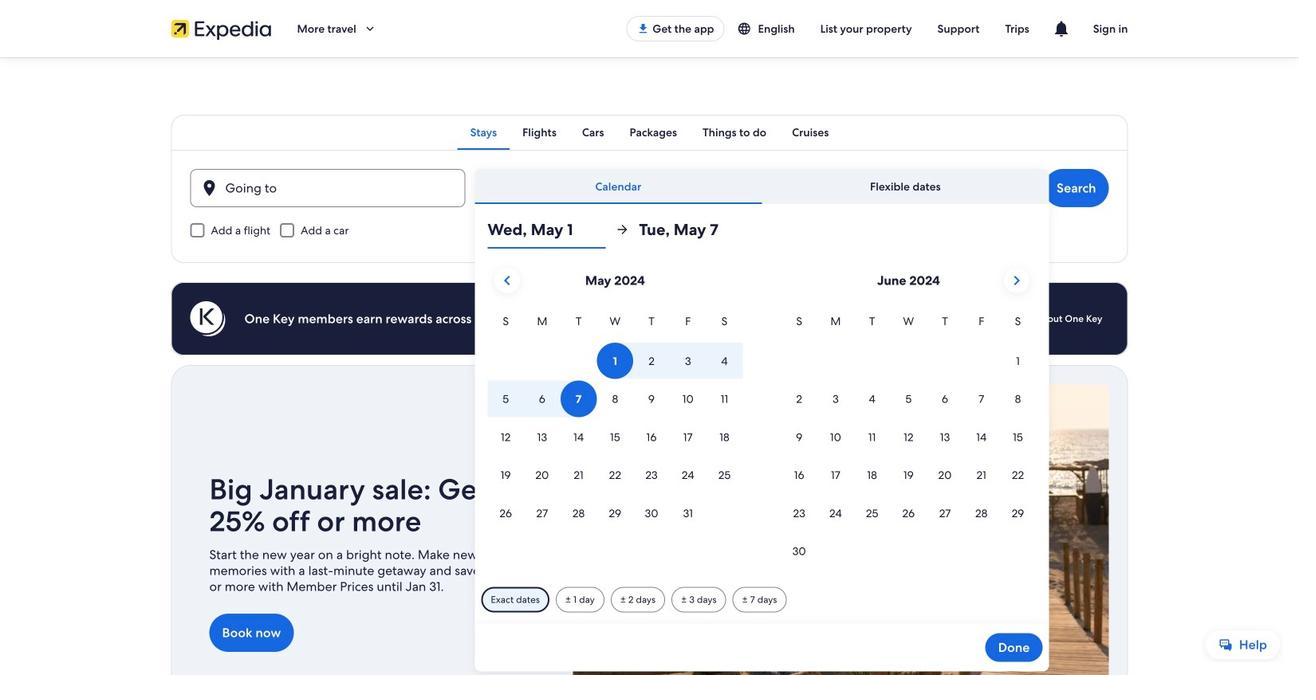 Task type: describe. For each thing, give the bounding box(es) containing it.
communication center icon image
[[1052, 19, 1072, 38]]

next month image
[[1008, 271, 1027, 290]]

expedia logo image
[[171, 18, 272, 40]]

june 2024 element
[[782, 313, 1037, 572]]

more travel image
[[363, 22, 377, 36]]

download the app button image
[[637, 22, 650, 35]]

directional image
[[616, 223, 630, 237]]



Task type: vqa. For each thing, say whether or not it's contained in the screenshot.
the bottom Show previous image for Virgin Hotels New York City
no



Task type: locate. For each thing, give the bounding box(es) containing it.
0 vertical spatial tab list
[[171, 115, 1129, 150]]

application
[[488, 262, 1037, 572]]

may 2024 element
[[488, 313, 743, 534]]

tab list
[[171, 115, 1129, 150], [475, 169, 1050, 204]]

small image
[[738, 22, 759, 36]]

main content
[[0, 57, 1300, 676]]

previous month image
[[498, 271, 517, 290]]

1 vertical spatial tab list
[[475, 169, 1050, 204]]



